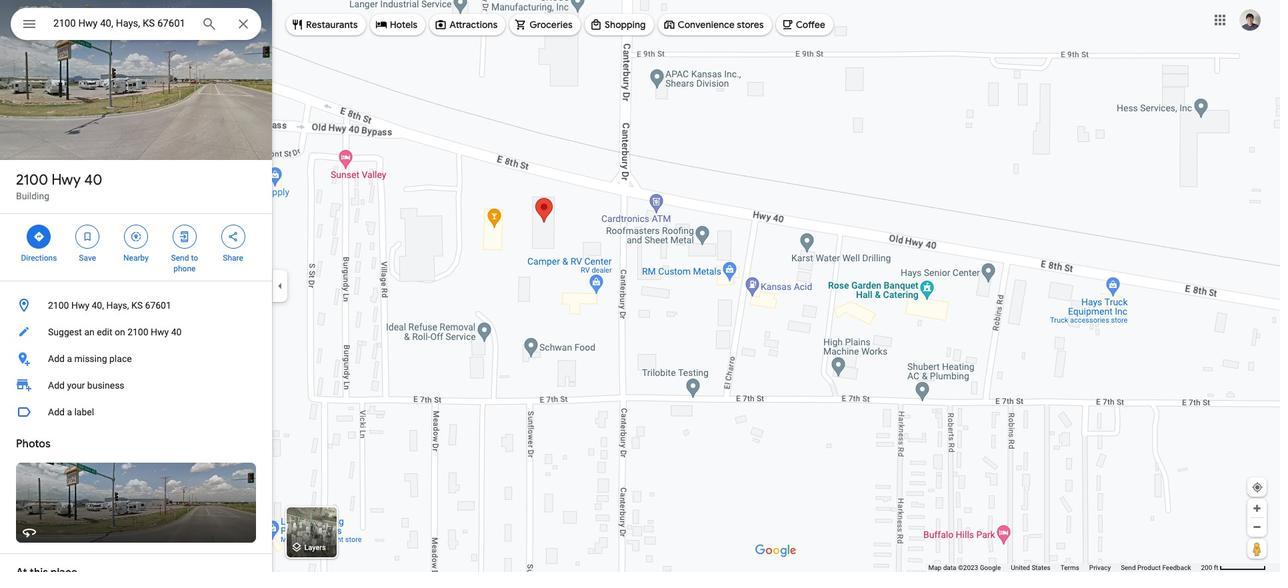 Task type: vqa. For each thing, say whether or not it's contained in the screenshot.
May for Ave,
no



Task type: locate. For each thing, give the bounding box(es) containing it.
1 vertical spatial 40
[[171, 327, 182, 337]]

on
[[115, 327, 125, 337]]

feedback
[[1163, 564, 1192, 572]]

send for send to phone
[[171, 253, 189, 263]]

40 up 
[[84, 171, 102, 189]]

0 horizontal spatial send
[[171, 253, 189, 263]]

0 vertical spatial 2100
[[16, 171, 48, 189]]

hwy inside "2100 hwy 40 building"
[[51, 171, 81, 189]]

2100 inside "2100 hwy 40 building"
[[16, 171, 48, 189]]

attractions
[[450, 19, 498, 31]]


[[81, 229, 94, 244]]

add
[[48, 353, 65, 364], [48, 380, 65, 391], [48, 407, 65, 418]]

footer
[[929, 564, 1202, 572]]

united
[[1011, 564, 1030, 572]]

©2023
[[958, 564, 979, 572]]

place
[[109, 353, 132, 364]]

ks
[[131, 300, 143, 311]]

0 vertical spatial a
[[67, 353, 72, 364]]

1 vertical spatial send
[[1121, 564, 1136, 572]]

shopping button
[[585, 9, 654, 41]]

terms
[[1061, 564, 1080, 572]]

2 add from the top
[[48, 380, 65, 391]]

hwy
[[51, 171, 81, 189], [71, 300, 89, 311], [151, 327, 169, 337]]

suggest
[[48, 327, 82, 337]]

1 horizontal spatial 40
[[171, 327, 182, 337]]

states
[[1032, 564, 1051, 572]]

1 add from the top
[[48, 353, 65, 364]]

groceries button
[[510, 9, 581, 41]]

40 down 67601
[[171, 327, 182, 337]]

footer containing map data ©2023 google
[[929, 564, 1202, 572]]

0 vertical spatial 40
[[84, 171, 102, 189]]

privacy
[[1090, 564, 1111, 572]]

None field
[[53, 15, 191, 31]]

hwy for 40,
[[71, 300, 89, 311]]

coffee button
[[776, 9, 834, 41]]

2100 Hwy 40, Hays, KS 67601 field
[[11, 8, 261, 40]]

add a missing place button
[[0, 345, 272, 372]]

united states button
[[1011, 564, 1051, 572]]

your
[[67, 380, 85, 391]]

collapse side panel image
[[273, 279, 287, 293]]

business
[[87, 380, 124, 391]]

google maps element
[[0, 0, 1281, 572]]

map
[[929, 564, 942, 572]]

send inside send to phone
[[171, 253, 189, 263]]

send left product
[[1121, 564, 1136, 572]]

show your location image
[[1252, 482, 1264, 494]]

edit
[[97, 327, 112, 337]]

united states
[[1011, 564, 1051, 572]]

2100
[[16, 171, 48, 189], [48, 300, 69, 311], [127, 327, 148, 337]]

2100 up suggest
[[48, 300, 69, 311]]

3 add from the top
[[48, 407, 65, 418]]

1 a from the top
[[67, 353, 72, 364]]

add for add your business
[[48, 380, 65, 391]]

40,
[[92, 300, 104, 311]]

a
[[67, 353, 72, 364], [67, 407, 72, 418]]

missing
[[74, 353, 107, 364]]

0 vertical spatial hwy
[[51, 171, 81, 189]]

add your business link
[[0, 372, 272, 399]]

send inside button
[[1121, 564, 1136, 572]]

privacy button
[[1090, 564, 1111, 572]]

1 horizontal spatial send
[[1121, 564, 1136, 572]]

2100 right on
[[127, 327, 148, 337]]

2100 hwy 40 building
[[16, 171, 102, 201]]

restaurants button
[[286, 9, 366, 41]]

a left label
[[67, 407, 72, 418]]

groceries
[[530, 19, 573, 31]]

add a missing place
[[48, 353, 132, 364]]

40 inside "2100 hwy 40 building"
[[84, 171, 102, 189]]

send up phone
[[171, 253, 189, 263]]

add down suggest
[[48, 353, 65, 364]]

2 a from the top
[[67, 407, 72, 418]]

1 vertical spatial add
[[48, 380, 65, 391]]

200 ft button
[[1202, 564, 1267, 572]]

40 inside button
[[171, 327, 182, 337]]

0 vertical spatial send
[[171, 253, 189, 263]]

ft
[[1214, 564, 1219, 572]]

a for missing
[[67, 353, 72, 364]]

hotels
[[390, 19, 418, 31]]

add left your
[[48, 380, 65, 391]]

an
[[84, 327, 95, 337]]

add inside 'link'
[[48, 380, 65, 391]]

send product feedback
[[1121, 564, 1192, 572]]

add left label
[[48, 407, 65, 418]]

67601
[[145, 300, 171, 311]]

send
[[171, 253, 189, 263], [1121, 564, 1136, 572]]

2100 up building
[[16, 171, 48, 189]]

0 horizontal spatial 40
[[84, 171, 102, 189]]

2 vertical spatial add
[[48, 407, 65, 418]]

0 vertical spatial add
[[48, 353, 65, 364]]

a left missing
[[67, 353, 72, 364]]

40
[[84, 171, 102, 189], [171, 327, 182, 337]]

suggest an edit on 2100 hwy 40 button
[[0, 319, 272, 345]]

building
[[16, 191, 49, 201]]

product
[[1138, 564, 1161, 572]]

send to phone
[[171, 253, 198, 273]]

data
[[944, 564, 957, 572]]

1 vertical spatial hwy
[[71, 300, 89, 311]]

shopping
[[605, 19, 646, 31]]

1 vertical spatial a
[[67, 407, 72, 418]]

1 vertical spatial 2100
[[48, 300, 69, 311]]

google account: nolan park  
(nolan.park@adept.ai) image
[[1240, 9, 1261, 30]]



Task type: describe. For each thing, give the bounding box(es) containing it.
layers
[[305, 544, 326, 552]]

add a label button
[[0, 399, 272, 426]]

convenience stores
[[678, 19, 764, 31]]

photos
[[16, 438, 51, 451]]


[[179, 229, 191, 244]]

convenience stores button
[[658, 9, 772, 41]]

2100 for 40
[[16, 171, 48, 189]]

a for label
[[67, 407, 72, 418]]

phone
[[174, 264, 196, 273]]

200
[[1202, 564, 1213, 572]]

2100 hwy 40, hays, ks 67601 button
[[0, 292, 272, 319]]


[[21, 15, 37, 33]]

2100 hwy 40 main content
[[0, 0, 272, 572]]

 button
[[11, 8, 48, 43]]

show street view coverage image
[[1248, 539, 1267, 559]]

share
[[223, 253, 243, 263]]

zoom out image
[[1253, 522, 1263, 532]]

directions
[[21, 253, 57, 263]]

convenience
[[678, 19, 735, 31]]


[[33, 229, 45, 244]]

coffee
[[796, 19, 826, 31]]

actions for 2100 hwy 40 region
[[0, 214, 272, 281]]

google
[[980, 564, 1001, 572]]

restaurants
[[306, 19, 358, 31]]

2 vertical spatial hwy
[[151, 327, 169, 337]]

send for send product feedback
[[1121, 564, 1136, 572]]

send product feedback button
[[1121, 564, 1192, 572]]

save
[[79, 253, 96, 263]]

add for add a label
[[48, 407, 65, 418]]

hotels button
[[370, 9, 426, 41]]

suggest an edit on 2100 hwy 40
[[48, 327, 182, 337]]


[[130, 229, 142, 244]]

label
[[74, 407, 94, 418]]

stores
[[737, 19, 764, 31]]

to
[[191, 253, 198, 263]]

map data ©2023 google
[[929, 564, 1001, 572]]

terms button
[[1061, 564, 1080, 572]]

attractions button
[[430, 9, 506, 41]]

2100 hwy 40, hays, ks 67601
[[48, 300, 171, 311]]

2 vertical spatial 2100
[[127, 327, 148, 337]]

none field inside the 2100 hwy 40, hays, ks 67601 field
[[53, 15, 191, 31]]

2100 for 40,
[[48, 300, 69, 311]]

zoom in image
[[1253, 504, 1263, 514]]

 search field
[[11, 8, 261, 43]]


[[227, 229, 239, 244]]

hays,
[[106, 300, 129, 311]]

add for add a missing place
[[48, 353, 65, 364]]

add a label
[[48, 407, 94, 418]]

add your business
[[48, 380, 124, 391]]

footer inside 'google maps' element
[[929, 564, 1202, 572]]

hwy for 40
[[51, 171, 81, 189]]

nearby
[[123, 253, 149, 263]]

200 ft
[[1202, 564, 1219, 572]]



